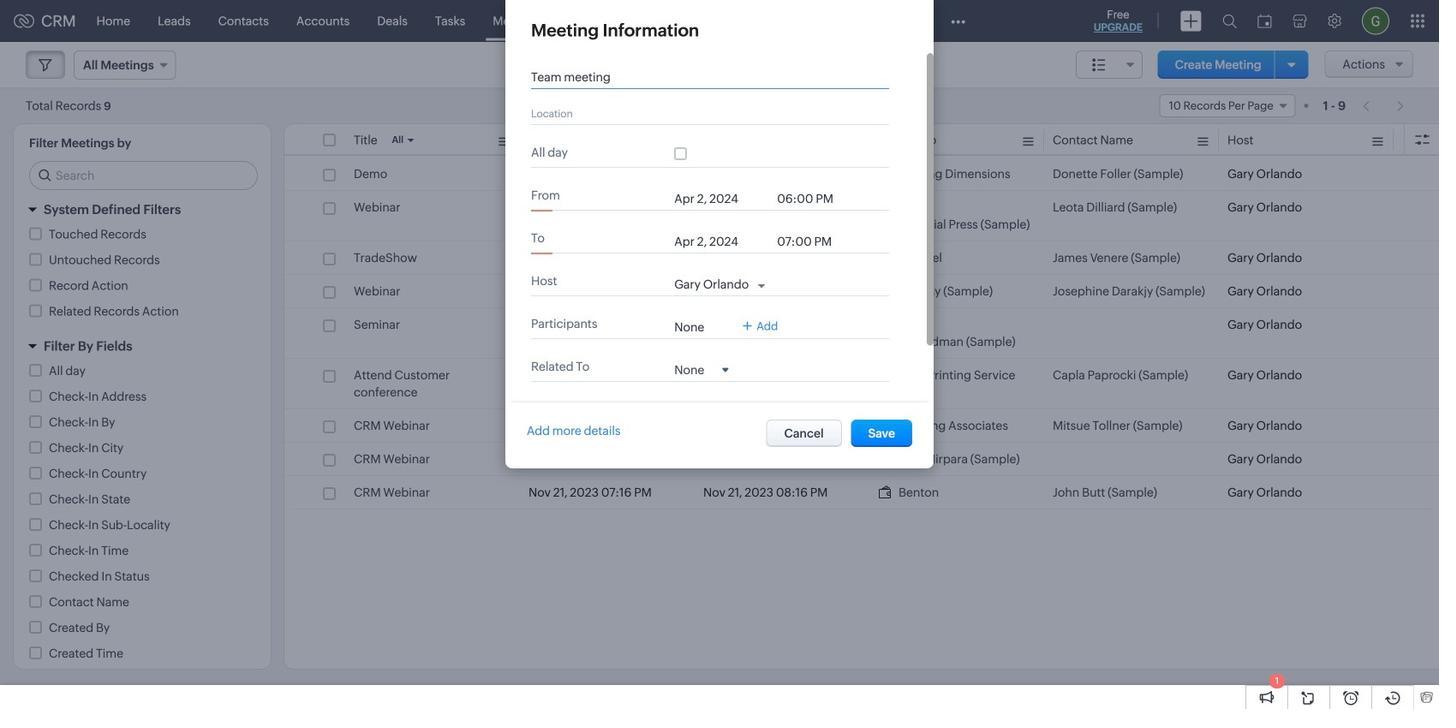 Task type: describe. For each thing, give the bounding box(es) containing it.
profile element
[[1352, 0, 1400, 42]]

search image
[[1222, 14, 1237, 28]]

Title text field
[[531, 70, 874, 84]]

mmm d, yyyy text field for hh:mm a text field
[[674, 192, 769, 206]]

mmm d, yyyy text field for hh:mm a text box
[[674, 235, 769, 248]]



Task type: locate. For each thing, give the bounding box(es) containing it.
create menu image
[[1181, 11, 1202, 31]]

mmm d, yyyy text field
[[674, 192, 769, 206], [674, 235, 769, 248]]

Search text field
[[30, 162, 257, 189]]

hh:mm a text field
[[777, 192, 846, 206]]

calendar image
[[1258, 14, 1272, 28]]

None button
[[766, 420, 842, 447], [851, 420, 912, 447], [766, 420, 842, 447], [851, 420, 912, 447]]

create menu element
[[1170, 0, 1212, 42]]

search element
[[1212, 0, 1247, 42]]

0 vertical spatial mmm d, yyyy text field
[[674, 192, 769, 206]]

logo image
[[14, 14, 34, 28]]

2 mmm d, yyyy text field from the top
[[674, 235, 769, 248]]

1 mmm d, yyyy text field from the top
[[674, 192, 769, 206]]

profile image
[[1362, 7, 1390, 35]]

navigation
[[1355, 93, 1414, 118]]

hh:mm a text field
[[777, 235, 846, 248]]

Location text field
[[531, 106, 874, 120]]

row group
[[284, 158, 1439, 510]]

1 vertical spatial mmm d, yyyy text field
[[674, 235, 769, 248]]

None field
[[674, 362, 728, 377]]



Task type: vqa. For each thing, say whether or not it's contained in the screenshot.
Tasks
no



